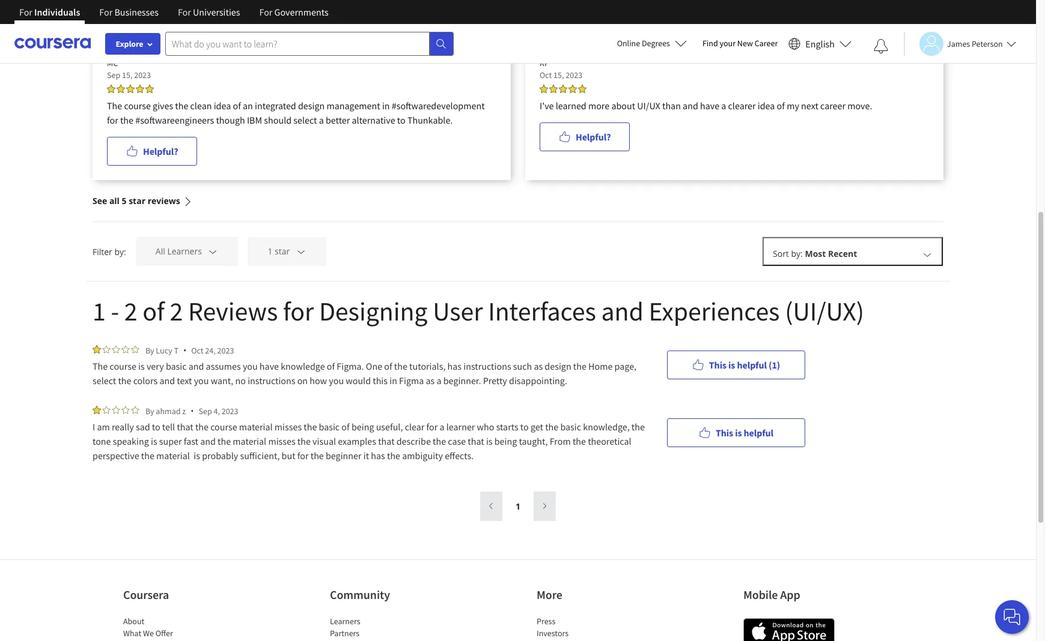 Task type: describe. For each thing, give the bounding box(es) containing it.
the up fast
[[195, 421, 208, 433]]

knowledge
[[281, 361, 325, 373]]

1 horizontal spatial you
[[243, 361, 258, 373]]

2 idea from the left
[[758, 100, 775, 112]]

helpful? for more
[[576, 131, 611, 143]]

app
[[780, 588, 800, 603]]

mc
[[107, 58, 118, 69]]

governments
[[274, 6, 328, 18]]

such
[[513, 361, 532, 373]]

of right 'one'
[[384, 361, 392, 373]]

sep inside 'by ahmad z • sep 4, 2023'
[[199, 406, 212, 417]]

the up probably at the left bottom of page
[[218, 436, 231, 448]]

5 filled star image from the left
[[549, 85, 558, 93]]

the left #softwareengineers
[[120, 114, 133, 126]]

this is helpful (1)
[[709, 359, 780, 371]]

1 for 1 star
[[268, 246, 273, 257]]

for for governments
[[259, 6, 272, 18]]

3 filled star image from the left
[[126, 85, 135, 93]]

the right knowledge,
[[631, 421, 645, 433]]

for up the 'knowledge'
[[283, 295, 314, 328]]

one
[[366, 361, 382, 373]]

helpful for this is helpful (1)
[[737, 359, 767, 371]]

disappointing.
[[509, 375, 567, 387]]

star image up the sad
[[131, 406, 139, 415]]

taught,
[[519, 436, 548, 448]]

see all 5 star reviews button
[[93, 180, 192, 222]]

i've
[[540, 100, 554, 112]]

describe
[[396, 436, 431, 448]]

businesses
[[114, 6, 159, 18]]

tell
[[162, 421, 175, 433]]

all
[[156, 246, 165, 257]]

to inside the course gives the clean idea of an integrated design management in #softwaredevelopment for the #softwareengineers though ibm should select a better alternative to thunkable.
[[397, 114, 405, 126]]

coursera image
[[14, 34, 91, 53]]

6 filled star image from the left
[[578, 85, 587, 93]]

has inside 'i am really sad to tell that the course material misses the basic of being useful, clear for a learner who starts to get the basic knowledge, the tone speaking is super fast and the material misses the visual examples that describe the case that is being taught, from the theoretical perspective the material  is probably sufficient, but for the beginner it has the ambiguity effects.'
[[371, 450, 385, 462]]

the up figma
[[394, 361, 407, 373]]

want,
[[211, 375, 233, 387]]

home
[[588, 361, 613, 373]]

partners link
[[330, 629, 360, 639]]

sad
[[136, 421, 150, 433]]

all learners
[[156, 246, 202, 257]]

beginner
[[326, 450, 362, 462]]

chevron down image for learners
[[208, 247, 218, 257]]

english
[[805, 38, 835, 50]]

2 vertical spatial material
[[156, 450, 190, 462]]

the down "speaking"
[[141, 450, 154, 462]]

the up visual at the bottom left of the page
[[304, 421, 317, 433]]

text
[[177, 375, 192, 387]]

more
[[588, 100, 609, 112]]

course inside 'i am really sad to tell that the course material misses the basic of being useful, clear for a learner who starts to get the basic knowledge, the tone speaking is super fast and the material misses the visual examples that describe the case that is being taught, from the theoretical perspective the material  is probably sufficient, but for the beginner it has the ambiguity effects.'
[[210, 421, 237, 433]]

What do you want to learn? text field
[[165, 32, 430, 56]]

james
[[947, 38, 970, 49]]

knowledge,
[[583, 421, 630, 433]]

ahmad
[[156, 406, 181, 417]]

peterson
[[972, 38, 1003, 49]]

the right from
[[573, 436, 586, 448]]

0 vertical spatial have
[[700, 100, 719, 112]]

in inside the course is very basic and assumes you have knowledge of figma. one of the tutorials, has instructions such as design the home page, select the colors and text you want, no instructions on how you would this in figma as a beginner. pretty disappointing.
[[390, 375, 397, 387]]

for inside the course gives the clean idea of an integrated design management in #softwaredevelopment for the #softwareengineers though ibm should select a better alternative to thunkable.
[[107, 114, 118, 126]]

0 vertical spatial material
[[239, 421, 273, 433]]

reviews
[[188, 295, 278, 328]]

has inside the course is very basic and assumes you have knowledge of figma. one of the tutorials, has instructions such as design the home page, select the colors and text you want, no instructions on how you would this in figma as a beginner. pretty disappointing.
[[447, 361, 462, 373]]

5
[[122, 195, 127, 207]]

partners
[[330, 629, 360, 639]]

gives
[[153, 100, 173, 112]]

(1)
[[769, 359, 780, 371]]

this is helpful button
[[667, 419, 805, 447]]

15, for learned
[[553, 70, 564, 81]]

sep inside mc sep 15, 2023
[[107, 70, 120, 81]]

chevron right image
[[540, 501, 549, 512]]

in inside the course gives the clean idea of an integrated design management in #softwaredevelopment for the #softwareengineers though ibm should select a better alternative to thunkable.
[[382, 100, 390, 112]]

1 star
[[268, 246, 290, 257]]

select inside the course is very basic and assumes you have knowledge of figma. one of the tutorials, has instructions such as design the home page, select the colors and text you want, no instructions on how you would this in figma as a beginner. pretty disappointing.
[[93, 375, 116, 387]]

star image for course
[[102, 346, 111, 354]]

this is helpful (1) button
[[667, 351, 805, 379]]

for for individuals
[[19, 6, 32, 18]]

effects.
[[445, 450, 474, 462]]

ui/ux
[[637, 100, 660, 112]]

1 vertical spatial instructions
[[248, 375, 295, 387]]

banner navigation
[[10, 0, 338, 33]]

z
[[182, 406, 186, 417]]

how
[[310, 375, 327, 387]]

course for gives
[[124, 100, 151, 112]]

learners inside list
[[330, 617, 360, 627]]

by lucy t • oct 24, 2023
[[145, 345, 234, 356]]

by for very
[[145, 345, 154, 356]]

james peterson button
[[904, 32, 1016, 56]]

english button
[[784, 24, 856, 63]]

press link
[[537, 617, 555, 627]]

starts
[[496, 421, 518, 433]]

would
[[346, 375, 371, 387]]

the course gives the clean idea of an integrated design management in #softwaredevelopment for the #softwareengineers though ibm should select a better alternative to thunkable.
[[107, 100, 485, 126]]

1 vertical spatial as
[[426, 375, 435, 387]]

a inside the course gives the clean idea of an integrated design management in #softwaredevelopment for the #softwareengineers though ibm should select a better alternative to thunkable.
[[319, 114, 324, 126]]

ambiguity
[[402, 450, 443, 462]]

probably
[[202, 450, 238, 462]]

• for and
[[183, 345, 186, 356]]

for governments
[[259, 6, 328, 18]]

visual
[[313, 436, 336, 448]]

1 vertical spatial misses
[[268, 436, 295, 448]]

what
[[123, 629, 141, 639]]

1 filled star image from the left
[[107, 85, 115, 93]]

universities
[[193, 6, 240, 18]]

and inside 'i am really sad to tell that the course material misses the basic of being useful, clear for a learner who starts to get the basic knowledge, the tone speaking is super fast and the material misses the visual examples that describe the case that is being taught, from the theoretical perspective the material  is probably sufficient, but for the beginner it has the ambiguity effects.'
[[200, 436, 216, 448]]

for for universities
[[178, 6, 191, 18]]

about
[[123, 617, 144, 627]]

ibm
[[247, 114, 262, 126]]

1 horizontal spatial that
[[378, 436, 395, 448]]

i am really sad to tell that the course material misses the basic of being useful, clear for a learner who starts to get the basic knowledge, the tone speaking is super fast and the material misses the visual examples that describe the case that is being taught, from the theoretical perspective the material  is probably sufficient, but for the beginner it has the ambiguity effects.
[[93, 421, 647, 462]]

2023 inside by lucy t • oct 24, 2023
[[217, 345, 234, 356]]

of inside 'i am really sad to tell that the course material misses the basic of being useful, clear for a learner who starts to get the basic knowledge, the tone speaking is super fast and the material misses the visual examples that describe the case that is being taught, from the theoretical perspective the material  is probably sufficient, but for the beginner it has the ambiguity effects.'
[[342, 421, 350, 433]]

press investors
[[537, 617, 569, 639]]

investors
[[537, 629, 569, 639]]

list for more
[[537, 616, 639, 642]]

the left colors
[[118, 375, 131, 387]]

the left case
[[433, 436, 446, 448]]

helpful? for gives
[[143, 145, 178, 157]]

list item for community
[[330, 640, 432, 642]]

star inside "button"
[[275, 246, 290, 257]]

1 link
[[507, 492, 529, 521]]

perspective
[[93, 450, 139, 462]]

designing
[[319, 295, 428, 328]]

explore button
[[105, 33, 160, 55]]

it
[[363, 450, 369, 462]]

1 horizontal spatial basic
[[319, 421, 340, 433]]

and left text
[[159, 375, 175, 387]]

james peterson
[[947, 38, 1003, 49]]

fast
[[184, 436, 198, 448]]

offer
[[155, 629, 173, 639]]

find
[[702, 38, 718, 49]]

helpful for this is helpful
[[744, 427, 773, 439]]

i've learned more about ui/ux than and have a clearer idea of my next career move.
[[540, 100, 872, 112]]

2 horizontal spatial to
[[520, 421, 529, 433]]

basic inside the course is very basic and assumes you have knowledge of figma. one of the tutorials, has instructions such as design the home page, select the colors and text you want, no instructions on how you would this in figma as a beginner. pretty disappointing.
[[166, 361, 187, 373]]

for right the clear
[[426, 421, 438, 433]]

the course is very basic and assumes you have knowledge of figma. one of the tutorials, has instructions such as design the home page, select the colors and text you want, no instructions on how you would this in figma as a beginner. pretty disappointing.
[[93, 361, 638, 387]]

oct inside by lucy t • oct 24, 2023
[[191, 345, 203, 356]]

thunkable.
[[407, 114, 453, 126]]

2 horizontal spatial chevron down image
[[922, 250, 933, 260]]

career
[[820, 100, 846, 112]]

1 for 1 - 2 of 2 reviews for designing user interfaces and experiences (ui/ux)
[[93, 295, 106, 328]]

download on the app store image
[[743, 619, 835, 642]]

4 filled star image from the left
[[145, 85, 154, 93]]

see all 5 star reviews
[[93, 195, 180, 207]]



Task type: locate. For each thing, give the bounding box(es) containing it.
1 horizontal spatial chevron down image
[[296, 247, 306, 257]]

theoretical
[[588, 436, 631, 448]]

1 horizontal spatial 15,
[[553, 70, 564, 81]]

more
[[537, 588, 562, 603]]

and right fast
[[200, 436, 216, 448]]

15, inside mc sep 15, 2023
[[122, 70, 132, 81]]

0 horizontal spatial have
[[260, 361, 279, 373]]

2023 right "24,"
[[217, 345, 234, 356]]

0 horizontal spatial learners
[[167, 246, 202, 257]]

my
[[787, 100, 799, 112]]

chevron down image
[[208, 247, 218, 257], [296, 247, 306, 257], [922, 250, 933, 260]]

online
[[617, 38, 640, 49]]

for left businesses
[[99, 6, 113, 18]]

0 vertical spatial •
[[183, 345, 186, 356]]

2023 inside 'by ahmad z • sep 4, 2023'
[[222, 406, 238, 417]]

have
[[700, 100, 719, 112], [260, 361, 279, 373]]

3 for from the left
[[178, 6, 191, 18]]

list containing press
[[537, 616, 639, 642]]

being
[[351, 421, 374, 433], [494, 436, 517, 448]]

1 vertical spatial select
[[93, 375, 116, 387]]

0 horizontal spatial star
[[129, 195, 145, 207]]

2 filled star image from the left
[[117, 85, 125, 93]]

by: for sort
[[791, 248, 803, 260]]

1 horizontal spatial 1
[[268, 246, 273, 257]]

0 horizontal spatial 15,
[[122, 70, 132, 81]]

the down visual at the bottom left of the page
[[311, 450, 324, 462]]

select left colors
[[93, 375, 116, 387]]

1 for from the left
[[19, 6, 32, 18]]

0 horizontal spatial idea
[[214, 100, 231, 112]]

tutorials,
[[409, 361, 446, 373]]

who
[[477, 421, 494, 433]]

1 vertical spatial learners
[[330, 617, 360, 627]]

0 horizontal spatial 2
[[124, 295, 137, 328]]

really
[[112, 421, 134, 433]]

all
[[109, 195, 120, 207]]

oct inside 'rp oct 15, 2023'
[[540, 70, 552, 81]]

recent
[[828, 248, 857, 260]]

show notifications image
[[874, 39, 888, 53]]

0 vertical spatial as
[[534, 361, 543, 373]]

tone
[[93, 436, 111, 448]]

1 vertical spatial course
[[110, 361, 136, 373]]

list item
[[330, 640, 432, 642], [537, 640, 639, 642]]

by inside 'by ahmad z • sep 4, 2023'
[[145, 406, 154, 417]]

2023 up learned
[[566, 70, 582, 81]]

misses
[[275, 421, 302, 433], [268, 436, 295, 448]]

most
[[805, 248, 826, 260]]

1 horizontal spatial idea
[[758, 100, 775, 112]]

1 horizontal spatial helpful? button
[[540, 123, 630, 151]]

list item down 'investors' link
[[537, 640, 639, 642]]

all learners button
[[136, 237, 238, 266]]

4 for from the left
[[259, 6, 272, 18]]

filled star image
[[107, 85, 115, 93], [117, 85, 125, 93], [126, 85, 135, 93], [145, 85, 154, 93], [549, 85, 558, 93], [578, 85, 587, 93]]

0 vertical spatial misses
[[275, 421, 302, 433]]

chevron down image for star
[[296, 247, 306, 257]]

15, up i've
[[553, 70, 564, 81]]

helpful? down "more"
[[576, 131, 611, 143]]

1 horizontal spatial to
[[397, 114, 405, 126]]

3 list from the left
[[537, 616, 639, 642]]

select inside the course gives the clean idea of an integrated design management in #softwaredevelopment for the #softwareengineers though ibm should select a better alternative to thunkable.
[[293, 114, 317, 126]]

0 horizontal spatial helpful? button
[[107, 137, 197, 166]]

star inside button
[[129, 195, 145, 207]]

star image left lucy
[[102, 346, 111, 354]]

2 horizontal spatial basic
[[560, 421, 581, 433]]

1 horizontal spatial •
[[191, 406, 194, 417]]

basic down the t
[[166, 361, 187, 373]]

by
[[145, 345, 154, 356], [145, 406, 154, 417]]

0 vertical spatial sep
[[107, 70, 120, 81]]

helpful? button for course
[[107, 137, 197, 166]]

should
[[264, 114, 292, 126]]

of
[[233, 100, 241, 112], [777, 100, 785, 112], [143, 295, 164, 328], [327, 361, 335, 373], [384, 361, 392, 373], [342, 421, 350, 433]]

1 vertical spatial being
[[494, 436, 517, 448]]

a left the learner
[[440, 421, 444, 433]]

learners partners
[[330, 617, 360, 639]]

design right integrated
[[298, 100, 325, 112]]

am
[[97, 421, 110, 433]]

1 inside "button"
[[268, 246, 273, 257]]

the left home
[[573, 361, 586, 373]]

sep
[[107, 70, 120, 81], [199, 406, 212, 417]]

1 vertical spatial design
[[545, 361, 571, 373]]

1 vertical spatial in
[[390, 375, 397, 387]]

idea
[[214, 100, 231, 112], [758, 100, 775, 112]]

instructions up "pretty"
[[463, 361, 511, 373]]

the inside the course gives the clean idea of an integrated design management in #softwaredevelopment for the #softwareengineers though ibm should select a better alternative to thunkable.
[[107, 100, 122, 112]]

helpful? button for learned
[[540, 123, 630, 151]]

clean
[[190, 100, 212, 112]]

that down the who
[[468, 436, 484, 448]]

2 horizontal spatial you
[[329, 375, 344, 387]]

have left "clearer"
[[700, 100, 719, 112]]

star image for am
[[102, 406, 111, 415]]

of left my
[[777, 100, 785, 112]]

#softwareengineers
[[135, 114, 214, 126]]

chevron down image inside all learners button
[[208, 247, 218, 257]]

by:
[[114, 246, 126, 257], [791, 248, 803, 260]]

helpful? button down #softwareengineers
[[107, 137, 197, 166]]

0 horizontal spatial chevron down image
[[208, 247, 218, 257]]

find your new career
[[702, 38, 778, 49]]

list containing learners
[[330, 616, 432, 642]]

and right than
[[683, 100, 698, 112]]

to right alternative
[[397, 114, 405, 126]]

0 horizontal spatial as
[[426, 375, 435, 387]]

integrated
[[255, 100, 296, 112]]

helpful? button down learned
[[540, 123, 630, 151]]

0 vertical spatial oct
[[540, 70, 552, 81]]

to left get
[[520, 421, 529, 433]]

list item down partners
[[330, 640, 432, 642]]

2 horizontal spatial that
[[468, 436, 484, 448]]

1 vertical spatial 1
[[93, 295, 106, 328]]

0 horizontal spatial being
[[351, 421, 374, 433]]

0 vertical spatial this
[[709, 359, 726, 371]]

very
[[147, 361, 164, 373]]

for left governments
[[259, 6, 272, 18]]

a left "clearer"
[[721, 100, 726, 112]]

course inside the course gives the clean idea of an integrated design management in #softwaredevelopment for the #softwareengineers though ibm should select a better alternative to thunkable.
[[124, 100, 151, 112]]

super
[[159, 436, 182, 448]]

clear
[[405, 421, 424, 433]]

of right -
[[143, 295, 164, 328]]

0 horizontal spatial by:
[[114, 246, 126, 257]]

move.
[[847, 100, 872, 112]]

and up "page,"
[[601, 295, 643, 328]]

0 vertical spatial has
[[447, 361, 462, 373]]

chat with us image
[[1002, 608, 1022, 627]]

the left visual at the bottom left of the page
[[297, 436, 311, 448]]

lucy
[[156, 345, 172, 356]]

1 vertical spatial this
[[716, 427, 733, 439]]

for businesses
[[99, 6, 159, 18]]

1 list from the left
[[123, 616, 225, 642]]

community
[[330, 588, 390, 603]]

figma
[[399, 375, 424, 387]]

what we offer link
[[123, 629, 173, 639]]

0 vertical spatial by
[[145, 345, 154, 356]]

2 2 from the left
[[170, 295, 183, 328]]

the for the course is very basic and assumes you have knowledge of figma. one of the tutorials, has instructions such as design the home page, select the colors and text you want, no instructions on how you would this in figma as a beginner. pretty disappointing.
[[93, 361, 108, 373]]

course inside the course is very basic and assumes you have knowledge of figma. one of the tutorials, has instructions such as design the home page, select the colors and text you want, no instructions on how you would this in figma as a beginner. pretty disappointing.
[[110, 361, 136, 373]]

1 horizontal spatial have
[[700, 100, 719, 112]]

clearer
[[728, 100, 756, 112]]

None search field
[[165, 32, 454, 56]]

examples
[[338, 436, 376, 448]]

1 idea from the left
[[214, 100, 231, 112]]

that
[[177, 421, 193, 433], [378, 436, 395, 448], [468, 436, 484, 448]]

about link
[[123, 617, 144, 627]]

for for businesses
[[99, 6, 113, 18]]

1 vertical spatial star
[[275, 246, 290, 257]]

degrees
[[642, 38, 670, 49]]

you up no
[[243, 361, 258, 373]]

0 vertical spatial the
[[107, 100, 122, 112]]

0 vertical spatial select
[[293, 114, 317, 126]]

1 horizontal spatial design
[[545, 361, 571, 373]]

1 vertical spatial oct
[[191, 345, 203, 356]]

learners inside button
[[167, 246, 202, 257]]

learners right all
[[167, 246, 202, 257]]

0 vertical spatial instructions
[[463, 361, 511, 373]]

chevron down image inside 1 star "button"
[[296, 247, 306, 257]]

beginner.
[[443, 375, 481, 387]]

the down mc sep 15, 2023
[[107, 100, 122, 112]]

have inside the course is very basic and assumes you have knowledge of figma. one of the tutorials, has instructions such as design the home page, select the colors and text you want, no instructions on how you would this in figma as a beginner. pretty disappointing.
[[260, 361, 279, 373]]

star image
[[112, 346, 120, 354], [121, 346, 130, 354], [131, 346, 139, 354], [112, 406, 120, 415], [121, 406, 130, 415]]

0 horizontal spatial oct
[[191, 345, 203, 356]]

2 up the t
[[170, 295, 183, 328]]

1 vertical spatial have
[[260, 361, 279, 373]]

to left 'tell' at the left bottom
[[152, 421, 160, 433]]

an
[[243, 100, 253, 112]]

of up examples
[[342, 421, 350, 433]]

list for coursera
[[123, 616, 225, 642]]

by: for filter
[[114, 246, 126, 257]]

idea right "clearer"
[[758, 100, 775, 112]]

mc sep 15, 2023
[[107, 58, 151, 81]]

course for is
[[110, 361, 136, 373]]

in right this at bottom
[[390, 375, 397, 387]]

sep down mc
[[107, 70, 120, 81]]

reviews
[[148, 195, 180, 207]]

15, inside 'rp oct 15, 2023'
[[553, 70, 564, 81]]

being down starts
[[494, 436, 517, 448]]

the
[[175, 100, 188, 112], [120, 114, 133, 126], [394, 361, 407, 373], [573, 361, 586, 373], [118, 375, 131, 387], [195, 421, 208, 433], [304, 421, 317, 433], [545, 421, 558, 433], [631, 421, 645, 433], [218, 436, 231, 448], [297, 436, 311, 448], [433, 436, 446, 448], [573, 436, 586, 448], [141, 450, 154, 462], [311, 450, 324, 462], [387, 450, 400, 462]]

as down tutorials,
[[426, 375, 435, 387]]

helpful? down #softwareengineers
[[143, 145, 178, 157]]

for left the individuals
[[19, 6, 32, 18]]

1 horizontal spatial select
[[293, 114, 317, 126]]

design up disappointing. at bottom
[[545, 361, 571, 373]]

0 vertical spatial being
[[351, 421, 374, 433]]

2023 inside mc sep 15, 2023
[[134, 70, 151, 81]]

idea inside the course gives the clean idea of an integrated design management in #softwaredevelopment for the #softwareengineers though ibm should select a better alternative to thunkable.
[[214, 100, 231, 112]]

in up alternative
[[382, 100, 390, 112]]

being up examples
[[351, 421, 374, 433]]

that up fast
[[177, 421, 193, 433]]

basic
[[166, 361, 187, 373], [319, 421, 340, 433], [560, 421, 581, 433]]

a inside the course is very basic and assumes you have knowledge of figma. one of the tutorials, has instructions such as design the home page, select the colors and text you want, no instructions on how you would this in figma as a beginner. pretty disappointing.
[[437, 375, 441, 387]]

star image
[[102, 346, 111, 354], [102, 406, 111, 415], [131, 406, 139, 415]]

1 vertical spatial material
[[233, 436, 266, 448]]

1 horizontal spatial 2
[[170, 295, 183, 328]]

of left an
[[233, 100, 241, 112]]

0 vertical spatial in
[[382, 100, 390, 112]]

have left the 'knowledge'
[[260, 361, 279, 373]]

sep left 4,
[[199, 406, 212, 417]]

2023 right 4,
[[222, 406, 238, 417]]

4,
[[214, 406, 220, 417]]

0 horizontal spatial basic
[[166, 361, 187, 373]]

0 horizontal spatial design
[[298, 100, 325, 112]]

by: right filter
[[114, 246, 126, 257]]

of up how on the left of the page
[[327, 361, 335, 373]]

1 vertical spatial the
[[93, 361, 108, 373]]

on
[[297, 375, 308, 387]]

press
[[537, 617, 555, 627]]

2 vertical spatial 1
[[516, 501, 520, 512]]

for left "universities"
[[178, 6, 191, 18]]

2023 inside 'rp oct 15, 2023'
[[566, 70, 582, 81]]

design inside the course is very basic and assumes you have knowledge of figma. one of the tutorials, has instructions such as design the home page, select the colors and text you want, no instructions on how you would this in figma as a beginner. pretty disappointing.
[[545, 361, 571, 373]]

of inside the course gives the clean idea of an integrated design management in #softwaredevelopment for the #softwareengineers though ibm should select a better alternative to thunkable.
[[233, 100, 241, 112]]

1 horizontal spatial instructions
[[463, 361, 511, 373]]

helpful
[[737, 359, 767, 371], [744, 427, 773, 439]]

0 horizontal spatial helpful?
[[143, 145, 178, 157]]

list containing about
[[123, 616, 225, 642]]

by up the sad
[[145, 406, 154, 417]]

this for this is helpful
[[716, 427, 733, 439]]

15, down explore on the left of page
[[122, 70, 132, 81]]

1 star button
[[248, 237, 326, 266]]

explore
[[116, 38, 143, 49]]

for
[[19, 6, 32, 18], [99, 6, 113, 18], [178, 6, 191, 18], [259, 6, 272, 18]]

design inside the course gives the clean idea of an integrated design management in #softwaredevelopment for the #softwareengineers though ibm should select a better alternative to thunkable.
[[298, 100, 325, 112]]

select
[[293, 114, 317, 126], [93, 375, 116, 387]]

1 horizontal spatial by:
[[791, 248, 803, 260]]

and down by lucy t • oct 24, 2023
[[189, 361, 204, 373]]

0 vertical spatial 1
[[268, 246, 273, 257]]

has up beginner.
[[447, 361, 462, 373]]

1 horizontal spatial being
[[494, 436, 517, 448]]

user
[[433, 295, 483, 328]]

1 horizontal spatial has
[[447, 361, 462, 373]]

assumes
[[206, 361, 241, 373]]

list item for more
[[537, 640, 639, 642]]

1 horizontal spatial list
[[330, 616, 432, 642]]

2 right -
[[124, 295, 137, 328]]

15, for course
[[122, 70, 132, 81]]

the down describe
[[387, 450, 400, 462]]

next
[[801, 100, 818, 112]]

1 vertical spatial •
[[191, 406, 194, 417]]

1 - 2 of 2 reviews for designing user interfaces and experiences (ui/ux)
[[93, 295, 864, 328]]

0 vertical spatial course
[[124, 100, 151, 112]]

0 horizontal spatial you
[[194, 375, 209, 387]]

by for sad
[[145, 406, 154, 417]]

1 vertical spatial helpful?
[[143, 145, 178, 157]]

interfaces
[[488, 295, 596, 328]]

-
[[111, 295, 119, 328]]

1 by from the top
[[145, 345, 154, 356]]

oct down rp at the top right of page
[[540, 70, 552, 81]]

(ui/ux)
[[785, 295, 864, 328]]

instructions left on
[[248, 375, 295, 387]]

• for tell
[[191, 406, 194, 417]]

star
[[129, 195, 145, 207], [275, 246, 290, 257]]

a down tutorials,
[[437, 375, 441, 387]]

select right should
[[293, 114, 317, 126]]

the up #softwareengineers
[[175, 100, 188, 112]]

0 vertical spatial learners
[[167, 246, 202, 257]]

as up disappointing. at bottom
[[534, 361, 543, 373]]

helpful?
[[576, 131, 611, 143], [143, 145, 178, 157]]

0 vertical spatial helpful
[[737, 359, 767, 371]]

online degrees
[[617, 38, 670, 49]]

2 for from the left
[[99, 6, 113, 18]]

1 horizontal spatial as
[[534, 361, 543, 373]]

the left very on the bottom of the page
[[93, 361, 108, 373]]

by inside by lucy t • oct 24, 2023
[[145, 345, 154, 356]]

0 horizontal spatial select
[[93, 375, 116, 387]]

1 vertical spatial helpful
[[744, 427, 773, 439]]

0 horizontal spatial •
[[183, 345, 186, 356]]

basic up visual at the bottom left of the page
[[319, 421, 340, 433]]

2 by from the top
[[145, 406, 154, 417]]

chevron left image
[[487, 501, 496, 512]]

1 vertical spatial has
[[371, 450, 385, 462]]

• right the t
[[183, 345, 186, 356]]

0 horizontal spatial has
[[371, 450, 385, 462]]

has right it
[[371, 450, 385, 462]]

list for community
[[330, 616, 432, 642]]

1 horizontal spatial oct
[[540, 70, 552, 81]]

by ahmad z • sep 4, 2023
[[145, 406, 238, 417]]

2 list from the left
[[330, 616, 432, 642]]

basic up from
[[560, 421, 581, 433]]

filled star image
[[136, 85, 144, 93], [540, 85, 548, 93], [559, 85, 567, 93], [568, 85, 577, 93], [93, 346, 101, 354], [93, 406, 101, 415]]

1 list item from the left
[[330, 640, 432, 642]]

by left lucy
[[145, 345, 154, 356]]

learners up partners link
[[330, 617, 360, 627]]

coursera
[[123, 588, 169, 603]]

2 horizontal spatial 1
[[516, 501, 520, 512]]

1 2 from the left
[[124, 295, 137, 328]]

idea up though
[[214, 100, 231, 112]]

for individuals
[[19, 6, 80, 18]]

oct left "24,"
[[191, 345, 203, 356]]

course down 4,
[[210, 421, 237, 433]]

you right how on the left of the page
[[329, 375, 344, 387]]

0 horizontal spatial instructions
[[248, 375, 295, 387]]

for down mc sep 15, 2023
[[107, 114, 118, 126]]

0 vertical spatial helpful?
[[576, 131, 611, 143]]

the right get
[[545, 421, 558, 433]]

course up colors
[[110, 361, 136, 373]]

2 horizontal spatial list
[[537, 616, 639, 642]]

0 horizontal spatial to
[[152, 421, 160, 433]]

material
[[239, 421, 273, 433], [233, 436, 266, 448], [156, 450, 190, 462]]

is inside the course is very basic and assumes you have knowledge of figma. one of the tutorials, has instructions such as design the home page, select the colors and text you want, no instructions on how you would this in figma as a beginner. pretty disappointing.
[[138, 361, 145, 373]]

list
[[123, 616, 225, 642], [330, 616, 432, 642], [537, 616, 639, 642]]

0 horizontal spatial sep
[[107, 70, 120, 81]]

about
[[611, 100, 635, 112]]

pretty
[[483, 375, 507, 387]]

1 horizontal spatial sep
[[199, 406, 212, 417]]

t
[[174, 345, 178, 356]]

online degrees button
[[607, 30, 696, 56]]

that down useful,
[[378, 436, 395, 448]]

instructions
[[463, 361, 511, 373], [248, 375, 295, 387]]

1 horizontal spatial star
[[275, 246, 290, 257]]

2 list item from the left
[[537, 640, 639, 642]]

for right but
[[297, 450, 309, 462]]

1 horizontal spatial list item
[[537, 640, 639, 642]]

figma.
[[337, 361, 364, 373]]

management
[[327, 100, 380, 112]]

new
[[737, 38, 753, 49]]

a inside 'i am really sad to tell that the course material misses the basic of being useful, clear for a learner who starts to get the basic knowledge, the tone speaking is super fast and the material misses the visual examples that describe the case that is being taught, from the theoretical perspective the material  is probably sufficient, but for the beginner it has the ambiguity effects.'
[[440, 421, 444, 433]]

0 horizontal spatial that
[[177, 421, 193, 433]]

this
[[373, 375, 388, 387]]

the for the course gives the clean idea of an integrated design management in #softwaredevelopment for the #softwareengineers though ibm should select a better alternative to thunkable.
[[107, 100, 122, 112]]

this for this is helpful (1)
[[709, 359, 726, 371]]

sufficient,
[[240, 450, 280, 462]]

0 horizontal spatial list
[[123, 616, 225, 642]]

1 15, from the left
[[122, 70, 132, 81]]

0 vertical spatial star
[[129, 195, 145, 207]]

though
[[216, 114, 245, 126]]

a left better
[[319, 114, 324, 126]]

1 horizontal spatial helpful?
[[576, 131, 611, 143]]

experiences
[[649, 295, 780, 328]]

1 vertical spatial sep
[[199, 406, 212, 417]]

the inside the course is very basic and assumes you have knowledge of figma. one of the tutorials, has instructions such as design the home page, select the colors and text you want, no instructions on how you would this in figma as a beginner. pretty disappointing.
[[93, 361, 108, 373]]

is
[[728, 359, 735, 371], [138, 361, 145, 373], [735, 427, 742, 439], [151, 436, 157, 448], [486, 436, 492, 448], [194, 450, 200, 462]]

1 vertical spatial by
[[145, 406, 154, 417]]

star image up am
[[102, 406, 111, 415]]

2023 down explore dropdown button
[[134, 70, 151, 81]]

2 15, from the left
[[553, 70, 564, 81]]

0 horizontal spatial list item
[[330, 640, 432, 642]]

sort
[[773, 248, 789, 260]]

course left gives
[[124, 100, 151, 112]]



Task type: vqa. For each thing, say whether or not it's contained in the screenshot.
left power bi
no



